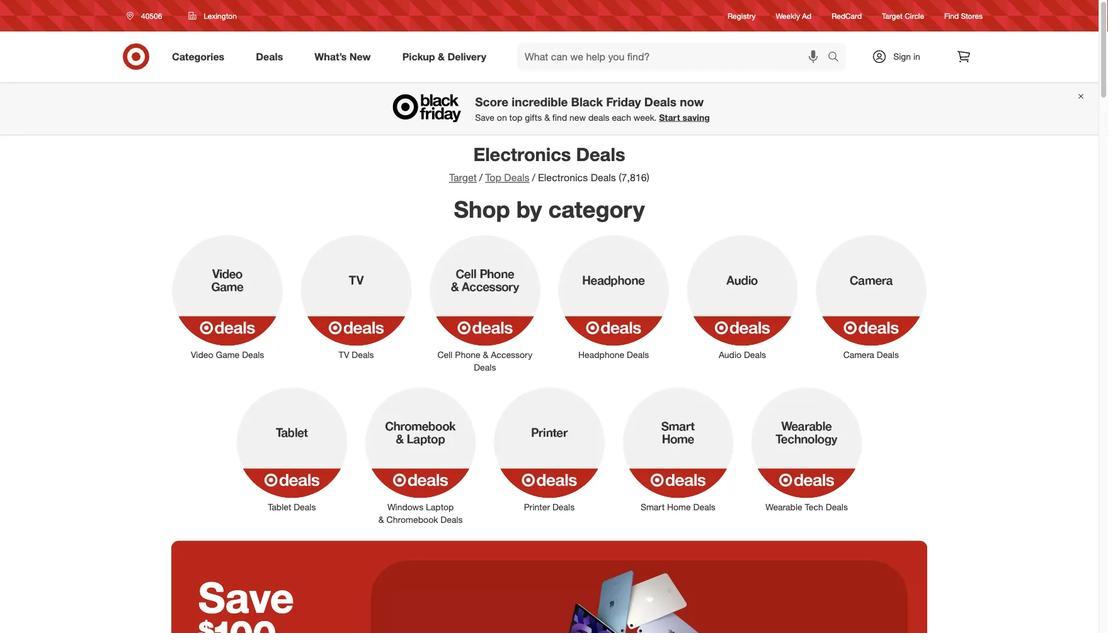 Task type: locate. For each thing, give the bounding box(es) containing it.
& left find
[[545, 112, 550, 123]]

audio
[[719, 349, 742, 360]]

headphone deals
[[578, 349, 649, 360]]

1 vertical spatial save
[[198, 572, 294, 623]]

headphone deals link
[[549, 233, 678, 361]]

by
[[517, 196, 542, 223]]

target left the top
[[449, 172, 477, 184]]

camera deals link
[[807, 233, 936, 361]]

smart home deals link
[[614, 385, 743, 514]]

top
[[485, 172, 502, 184]]

deals right printer in the left of the page
[[553, 502, 575, 513]]

printer deals
[[524, 502, 575, 513]]

0 horizontal spatial &
[[438, 50, 445, 63]]

wearable tech deals
[[766, 502, 848, 513]]

search button
[[822, 43, 853, 73]]

deals right home at the bottom of page
[[694, 502, 716, 513]]

tablet
[[268, 502, 291, 513]]

deals right headphone
[[627, 349, 649, 360]]

headphone
[[578, 349, 625, 360]]

score
[[475, 94, 509, 109]]

tv
[[339, 349, 349, 360]]

saving
[[683, 112, 710, 123]]

printer
[[524, 502, 550, 513]]

1 horizontal spatial target
[[882, 11, 903, 20]]

ad
[[802, 11, 812, 20]]

/ right top deals 'link'
[[532, 172, 536, 184]]

home
[[667, 502, 691, 513]]

audio deals link
[[678, 233, 807, 361]]

save
[[475, 112, 495, 123], [198, 572, 294, 623]]

0 vertical spatial target
[[882, 11, 903, 20]]

0 horizontal spatial target
[[449, 172, 477, 184]]

1 vertical spatial target
[[449, 172, 477, 184]]

deals right tech
[[826, 502, 848, 513]]

deals inside score incredible black friday deals now save on top gifts & find new deals each week. start saving
[[645, 94, 677, 109]]

video
[[191, 349, 213, 360]]

sign in
[[894, 51, 921, 62]]

deals right the top
[[504, 172, 530, 184]]

1 vertical spatial &
[[545, 112, 550, 123]]

accessory
[[491, 349, 533, 360]]

40506 button
[[118, 4, 175, 27]]

& right the 'pickup'
[[438, 50, 445, 63]]

black
[[571, 94, 603, 109]]

&
[[438, 50, 445, 63], [545, 112, 550, 123], [483, 349, 489, 360]]

new
[[350, 50, 371, 63]]

deals
[[588, 112, 610, 123]]

& right phone at the left of page
[[483, 349, 489, 360]]

deals right audio at the right bottom of page
[[744, 349, 766, 360]]

camera deals
[[844, 349, 899, 360]]

registry
[[728, 11, 756, 20]]

target deal of the day image
[[171, 542, 928, 634]]

deals inside windows laptop & chromebook deals
[[441, 514, 463, 525]]

electronics up top deals 'link'
[[474, 143, 571, 165]]

electronics up shop by category
[[538, 172, 588, 184]]

smart
[[641, 502, 665, 513]]

redcard
[[832, 11, 862, 20]]

smart home deals
[[641, 502, 716, 513]]

0 vertical spatial save
[[475, 112, 495, 123]]

categories
[[172, 50, 224, 63]]

0 horizontal spatial save
[[198, 572, 294, 623]]

week.
[[634, 112, 657, 123]]

tv deals link
[[292, 233, 421, 361]]

incredible
[[512, 94, 568, 109]]

stores
[[961, 11, 983, 20]]

deals down windows laptop
[[441, 514, 463, 525]]

deals right camera
[[877, 349, 899, 360]]

1 horizontal spatial save
[[475, 112, 495, 123]]

What can we help you find? suggestions appear below search field
[[517, 43, 831, 71]]

find stores
[[945, 11, 983, 20]]

/
[[479, 172, 483, 184], [532, 172, 536, 184]]

camera
[[844, 349, 875, 360]]

phone
[[455, 349, 481, 360]]

now
[[680, 94, 704, 109]]

1 horizontal spatial /
[[532, 172, 536, 184]]

score incredible black friday deals now save on top gifts & find new deals each week. start saving
[[475, 94, 710, 123]]

& inside score incredible black friday deals now save on top gifts & find new deals each week. start saving
[[545, 112, 550, 123]]

deals down phone at the left of page
[[474, 362, 496, 373]]

0 horizontal spatial /
[[479, 172, 483, 184]]

deals up start
[[645, 94, 677, 109]]

2 / from the left
[[532, 172, 536, 184]]

1 horizontal spatial &
[[483, 349, 489, 360]]

& inside cell phone & accessory deals
[[483, 349, 489, 360]]

2 horizontal spatial &
[[545, 112, 550, 123]]

/ left the top
[[479, 172, 483, 184]]

new
[[570, 112, 586, 123]]

target
[[882, 11, 903, 20], [449, 172, 477, 184]]

windows laptop
[[388, 502, 454, 513]]

target left circle
[[882, 11, 903, 20]]

1 / from the left
[[479, 172, 483, 184]]

deals left what's
[[256, 50, 283, 63]]

2 vertical spatial &
[[483, 349, 489, 360]]

tech
[[805, 502, 824, 513]]



Task type: vqa. For each thing, say whether or not it's contained in the screenshot.
right would
no



Task type: describe. For each thing, give the bounding box(es) containing it.
0 vertical spatial &
[[438, 50, 445, 63]]

deals down deals in the right of the page
[[576, 143, 625, 165]]

windows laptop & chromebook deals link
[[356, 385, 485, 526]]

cell
[[438, 349, 453, 360]]

what's new link
[[304, 43, 387, 71]]

weekly ad
[[776, 11, 812, 20]]

each
[[612, 112, 631, 123]]

category
[[549, 196, 645, 223]]

target circle
[[882, 11, 924, 20]]

video game deals link
[[163, 233, 292, 361]]

start
[[659, 112, 680, 123]]

what's
[[315, 50, 347, 63]]

deals left (7,816)
[[591, 172, 616, 184]]

shop
[[454, 196, 510, 223]]

target link
[[449, 172, 477, 184]]

audio deals
[[719, 349, 766, 360]]

wearable
[[766, 502, 803, 513]]

find
[[945, 11, 959, 20]]

deals right game
[[242, 349, 264, 360]]

pickup
[[402, 50, 435, 63]]

target circle link
[[882, 10, 924, 21]]

0 vertical spatial electronics
[[474, 143, 571, 165]]

top
[[509, 112, 523, 123]]

target inside electronics deals target / top deals / electronics deals (7,816)
[[449, 172, 477, 184]]

deals link
[[245, 43, 299, 71]]

cell phone & accessory deals
[[438, 349, 533, 373]]

game
[[216, 349, 240, 360]]

circle
[[905, 11, 924, 20]]

deals right tablet
[[294, 502, 316, 513]]

video game deals
[[191, 349, 264, 360]]

1 vertical spatial electronics
[[538, 172, 588, 184]]

in
[[914, 51, 921, 62]]

tablet deals
[[268, 502, 316, 513]]

what's new
[[315, 50, 371, 63]]

search
[[822, 52, 853, 64]]

on
[[497, 112, 507, 123]]

(7,816)
[[619, 172, 650, 184]]

pickup & delivery
[[402, 50, 486, 63]]

printer deals link
[[485, 385, 614, 514]]

pickup & delivery link
[[392, 43, 502, 71]]

deals right tv
[[352, 349, 374, 360]]

wearable tech deals link
[[743, 385, 871, 514]]

registry link
[[728, 10, 756, 21]]

weekly
[[776, 11, 800, 20]]

sign in link
[[861, 43, 940, 71]]

electronics deals target / top deals / electronics deals (7,816)
[[449, 143, 650, 184]]

tablet deals link
[[228, 385, 356, 514]]

tv deals
[[339, 349, 374, 360]]

redcard link
[[832, 10, 862, 21]]

& chromebook
[[379, 514, 438, 525]]

categories link
[[161, 43, 240, 71]]

lexington button
[[180, 4, 245, 27]]

friday
[[606, 94, 641, 109]]

40506
[[141, 11, 162, 20]]

windows laptop & chromebook deals
[[379, 502, 463, 525]]

deals inside cell phone & accessory deals
[[474, 362, 496, 373]]

top deals link
[[485, 172, 530, 184]]

lexington
[[204, 11, 237, 20]]

save inside score incredible black friday deals now save on top gifts & find new deals each week. start saving
[[475, 112, 495, 123]]

target inside "link"
[[882, 11, 903, 20]]

shop by category
[[454, 196, 645, 223]]

find stores link
[[945, 10, 983, 21]]

gifts
[[525, 112, 542, 123]]

delivery
[[448, 50, 486, 63]]

cell phone & accessory deals link
[[421, 233, 549, 374]]

sign
[[894, 51, 911, 62]]

weekly ad link
[[776, 10, 812, 21]]

find
[[553, 112, 567, 123]]



